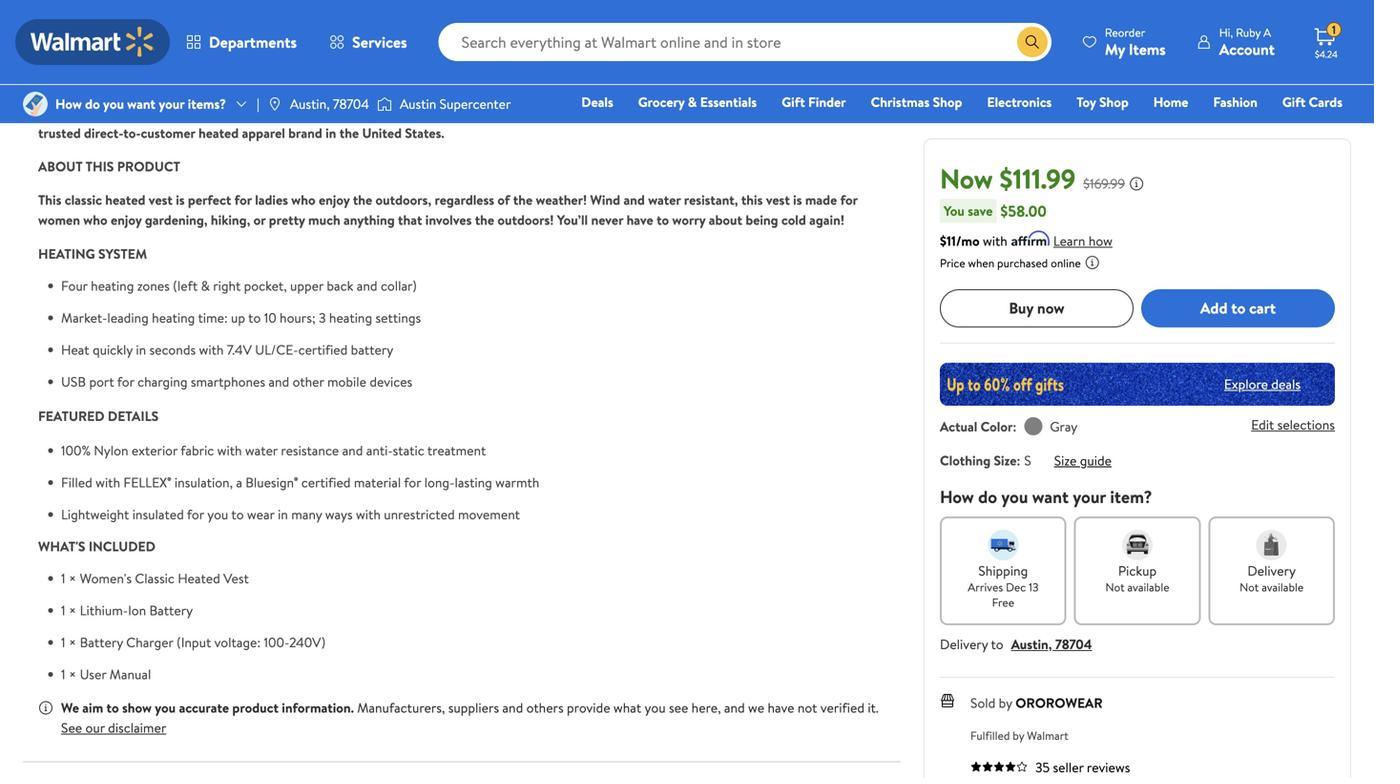 Task type: vqa. For each thing, say whether or not it's contained in the screenshot.
first Add 'Button' from the right
no



Task type: locate. For each thing, give the bounding box(es) containing it.
0 vertical spatial have
[[627, 211, 654, 229]]

describe
[[694, 104, 743, 122]]

1 horizontal spatial delivery
[[1248, 561, 1296, 580]]

now
[[940, 160, 994, 197]]

again!
[[810, 211, 845, 229]]

1 horizontal spatial have
[[768, 699, 795, 717]]

2 gift from the left
[[1283, 93, 1306, 111]]

to left cart
[[1232, 297, 1246, 318]]

1 horizontal spatial &
[[688, 93, 697, 111]]

manufacturers,
[[357, 699, 445, 717]]

proud
[[640, 104, 675, 122]]

1 horizontal spatial battery
[[149, 601, 193, 620]]

color
[[981, 417, 1013, 436]]

here,
[[692, 699, 721, 717]]

× for user
[[69, 665, 77, 684]]

1 horizontal spatial gift
[[1283, 93, 1306, 111]]

1 available from the left
[[1128, 579, 1170, 595]]

your for items?
[[159, 94, 185, 113]]

what's included
[[38, 537, 155, 556]]

Walmart Site-Wide search field
[[439, 23, 1052, 61]]

1 shop from the left
[[933, 93, 963, 111]]

provide
[[567, 699, 611, 717]]

ororowear
[[1016, 693, 1103, 712]]

0 horizontal spatial by
[[999, 693, 1013, 712]]

0 horizontal spatial -
[[104, 104, 109, 122]]

heated up spring
[[230, 84, 270, 102]]

 image up "trusted"
[[23, 92, 48, 116]]

0 horizontal spatial have
[[627, 211, 654, 229]]

0 horizontal spatial 78704
[[333, 94, 369, 113]]

shop right christmas on the top of page
[[933, 93, 963, 111]]

1 up $4.24
[[1333, 22, 1337, 38]]

0 horizontal spatial delivery
[[940, 635, 988, 653]]

filled
[[61, 473, 92, 492]]

delivery down intent image for delivery
[[1248, 561, 1296, 580]]

start,
[[565, 104, 596, 122]]

available down intent image for pickup
[[1128, 579, 1170, 595]]

fashion
[[1214, 93, 1258, 111]]

about down "trusted"
[[38, 157, 83, 176]]

involves
[[426, 211, 472, 229]]

2 vertical spatial heated
[[105, 190, 146, 209]]

0 horizontal spatial  image
[[23, 92, 48, 116]]

to right aim
[[106, 699, 119, 717]]

1 horizontal spatial  image
[[377, 95, 392, 114]]

× for lithium-
[[69, 601, 77, 620]]

1 vertical spatial how
[[940, 485, 974, 509]]

available
[[1128, 579, 1170, 595], [1262, 579, 1304, 595]]

1 vertical spatial have
[[768, 699, 795, 717]]

1 horizontal spatial water
[[648, 190, 681, 209]]

0 horizontal spatial our
[[85, 719, 105, 737]]

classic
[[135, 569, 175, 588]]

1 not from the left
[[1106, 579, 1125, 595]]

you left see
[[645, 699, 666, 717]]

0 vertical spatial about
[[38, 50, 83, 69]]

purchased
[[998, 255, 1048, 271]]

1 up 1 × user manual
[[61, 633, 65, 652]]

available inside pickup not available
[[1128, 579, 1170, 595]]

and inside this classic heated vest is perfect for ladies who enjoy the outdoors, regardless of the weather! wind and water resistant, this vest is made for women who enjoy gardening, hiking, or pretty much anything that involves the outdoors! you'll never have to worry about being cold again!
[[624, 190, 645, 209]]

austin, up brand
[[290, 94, 330, 113]]

78704
[[333, 94, 369, 113], [1056, 635, 1093, 653]]

0 vertical spatial 78704
[[333, 94, 369, 113]]

1 vertical spatial want
[[1033, 485, 1069, 509]]

& right 'an'
[[688, 93, 697, 111]]

how up "trusted"
[[55, 94, 82, 113]]

heated down about this product
[[105, 190, 146, 209]]

essentials
[[700, 93, 757, 111]]

× for women's
[[69, 569, 77, 588]]

anti-
[[366, 441, 393, 460]]

1 horizontal spatial vest
[[766, 190, 790, 209]]

shipping
[[979, 561, 1028, 580]]

you down s on the bottom right
[[1002, 485, 1029, 509]]

not
[[1106, 579, 1125, 595], [1240, 579, 1260, 595]]

0 horizontal spatial shop
[[933, 93, 963, 111]]

1 vertical spatial about
[[38, 157, 83, 176]]

designed
[[320, 84, 373, 102]]

how down the clothing
[[940, 485, 974, 509]]

- left fall,
[[104, 104, 109, 122]]

winter,
[[137, 104, 177, 122]]

× left women's
[[69, 569, 77, 588]]

intent image for delivery image
[[1257, 530, 1288, 560]]

smartphones
[[191, 372, 265, 391]]

with right filled
[[96, 473, 120, 492]]

items?
[[188, 94, 226, 113]]

0 horizontal spatial who
[[83, 211, 108, 229]]

we inside we are a company specializing in heated apparel designed for all walks of life. in 2015, ororo started with an idea of a go-to jacket for almost any season - fall, winter, and spring - and doesn't break the bank. just eight years after our start, we are proud to describe ourselves as the most trusted direct-to-customer heated apparel brand in the united states.
[[38, 84, 56, 102]]

- left |
[[245, 104, 250, 122]]

1 vertical spatial delivery
[[940, 635, 988, 653]]

the up outdoors!
[[513, 190, 533, 209]]

want
[[127, 94, 156, 113], [1033, 485, 1069, 509]]

& right (left
[[201, 276, 210, 295]]

devices
[[370, 372, 413, 391]]

do up direct-
[[85, 94, 100, 113]]

pretty
[[269, 211, 305, 229]]

mobile
[[327, 372, 367, 391]]

0 vertical spatial enjoy
[[319, 190, 350, 209]]

we inside we aim to show you accurate product information. manufacturers, suppliers and others provide what you see here, and we have not verified it. see our disclaimer
[[61, 699, 79, 717]]

1 horizontal spatial we
[[61, 699, 79, 717]]

1 horizontal spatial shop
[[1100, 93, 1129, 111]]

heating up seconds
[[152, 308, 195, 327]]

not down intent image for pickup
[[1106, 579, 1125, 595]]

1 size from the left
[[994, 451, 1017, 469]]

apparel down |
[[242, 124, 285, 142]]

apparel
[[274, 84, 317, 102], [242, 124, 285, 142]]

1 horizontal spatial -
[[245, 104, 250, 122]]

search icon image
[[1025, 34, 1040, 50]]

0 horizontal spatial water
[[245, 441, 278, 460]]

want for items?
[[127, 94, 156, 113]]

: up clothing size : s
[[1013, 417, 1017, 436]]

0 horizontal spatial gift
[[782, 93, 805, 111]]

and right wind
[[624, 190, 645, 209]]

× up 1 × user manual
[[69, 633, 77, 652]]

1 for 1 × battery charger (input voltage: 100-240v)
[[61, 633, 65, 652]]

a left bluesign®
[[236, 473, 242, 492]]

1 vertical spatial we
[[748, 699, 765, 717]]

show
[[122, 699, 152, 717]]

life.
[[463, 84, 485, 102]]

0 vertical spatial who
[[291, 190, 316, 209]]

quickly
[[93, 340, 133, 359]]

 image
[[23, 92, 48, 116], [377, 95, 392, 114]]

0 horizontal spatial how
[[55, 94, 82, 113]]

battery right ion on the left bottom of page
[[149, 601, 193, 620]]

our right after at the left top of page
[[543, 104, 562, 122]]

what
[[614, 699, 642, 717]]

certified down 3
[[298, 340, 348, 359]]

by right fulfilled
[[1013, 727, 1025, 743]]

1 horizontal spatial your
[[1073, 485, 1106, 509]]

have left not
[[768, 699, 795, 717]]

1 horizontal spatial we
[[748, 699, 765, 717]]

see
[[61, 719, 82, 737]]

1 left user
[[61, 665, 65, 684]]

0 vertical spatial by
[[999, 693, 1013, 712]]

1 horizontal spatial are
[[619, 104, 637, 122]]

1 horizontal spatial how
[[940, 485, 974, 509]]

: left s on the bottom right
[[1017, 451, 1021, 469]]

the up "united"
[[360, 104, 379, 122]]

1 vertical spatial our
[[85, 719, 105, 737]]

the right as at the right top of the page
[[819, 104, 838, 122]]

ion
[[128, 601, 146, 620]]

1 vertical spatial heated
[[199, 124, 239, 142]]

1 vertical spatial enjoy
[[111, 211, 142, 229]]

not inside pickup not available
[[1106, 579, 1125, 595]]

of inside this classic heated vest is perfect for ladies who enjoy the outdoors, regardless of the weather! wind and water resistant, this vest is made for women who enjoy gardening, hiking, or pretty much anything that involves the outdoors! you'll never have to worry about being cold again!
[[498, 190, 510, 209]]

0 vertical spatial battery
[[149, 601, 193, 620]]

of left life.
[[448, 84, 460, 102]]

heating right 3
[[329, 308, 372, 327]]

heat
[[61, 340, 89, 359]]

cards
[[1309, 93, 1343, 111]]

0 horizontal spatial do
[[85, 94, 100, 113]]

gift cards registry
[[1123, 93, 1343, 138]]

your
[[159, 94, 185, 113], [1073, 485, 1106, 509]]

battery down lithium-
[[80, 633, 123, 652]]

others
[[527, 699, 564, 717]]

0 vertical spatial we
[[38, 84, 56, 102]]

1 down what's in the left of the page
[[61, 569, 65, 588]]

0 horizontal spatial your
[[159, 94, 185, 113]]

affirm image
[[1012, 230, 1050, 246]]

doesn't
[[278, 104, 321, 122]]

all
[[397, 84, 410, 102]]

1 for 1 × lithium-ion battery
[[61, 601, 65, 620]]

we inside we aim to show you accurate product information. manufacturers, suppliers and others provide what you see here, and we have not verified it. see our disclaimer
[[748, 699, 765, 717]]

suppliers
[[448, 699, 499, 717]]

1 horizontal spatial size
[[1055, 451, 1077, 469]]

you right 'show'
[[155, 699, 176, 717]]

your down guide
[[1073, 485, 1106, 509]]

1 horizontal spatial available
[[1262, 579, 1304, 595]]

0 horizontal spatial vest
[[149, 190, 173, 209]]

2 shop from the left
[[1100, 93, 1129, 111]]

1 horizontal spatial who
[[291, 190, 316, 209]]

available down intent image for delivery
[[1262, 579, 1304, 595]]

one debit
[[1197, 119, 1261, 138]]

delivery down arrives
[[940, 635, 988, 653]]

have inside we aim to show you accurate product information. manufacturers, suppliers and others provide what you see here, and we have not verified it. see our disclaimer
[[768, 699, 795, 717]]

a
[[81, 84, 87, 102], [724, 84, 731, 102], [236, 473, 242, 492]]

available inside delivery not available
[[1262, 579, 1304, 595]]

1 about from the top
[[38, 50, 83, 69]]

about for about this product
[[38, 157, 83, 176]]

want down size guide button on the right of page
[[1033, 485, 1069, 509]]

1 vertical spatial we
[[61, 699, 79, 717]]

by for sold
[[999, 693, 1013, 712]]

for
[[376, 84, 393, 102], [807, 84, 825, 102], [235, 190, 252, 209], [841, 190, 858, 209], [117, 372, 134, 391], [404, 473, 421, 492], [187, 505, 204, 524]]

how for how do you want your item?
[[940, 485, 974, 509]]

about up any
[[38, 50, 83, 69]]

want for item?
[[1033, 485, 1069, 509]]

a
[[1264, 24, 1272, 41]]

are down "started"
[[619, 104, 637, 122]]

0 horizontal spatial size
[[994, 451, 1017, 469]]

exterior
[[132, 441, 178, 460]]

of
[[448, 84, 460, 102], [709, 84, 721, 102], [498, 190, 510, 209]]

trusted
[[38, 124, 81, 142]]

1 vertical spatial austin,
[[1012, 635, 1053, 653]]

0 vertical spatial water
[[648, 190, 681, 209]]

1 horizontal spatial of
[[498, 190, 510, 209]]

your up customer
[[159, 94, 185, 113]]

× left lithium-
[[69, 601, 77, 620]]

how for how do you want your items?
[[55, 94, 82, 113]]

size left guide
[[1055, 451, 1077, 469]]

0 horizontal spatial we
[[599, 104, 616, 122]]

the
[[360, 104, 379, 122], [819, 104, 838, 122], [340, 124, 359, 142], [353, 190, 372, 209], [513, 190, 533, 209], [475, 211, 495, 229]]

home link
[[1145, 92, 1198, 112]]

78704 up "united"
[[333, 94, 369, 113]]

2 × from the top
[[69, 601, 77, 620]]

with up proud
[[635, 84, 661, 102]]

0 horizontal spatial ororo
[[86, 50, 136, 69]]

our down aim
[[85, 719, 105, 737]]

 image
[[267, 96, 282, 112]]

0 horizontal spatial available
[[1128, 579, 1170, 595]]

1 horizontal spatial heating
[[152, 308, 195, 327]]

is up gardening,
[[176, 190, 185, 209]]

gift for finder
[[782, 93, 805, 111]]

to down idea on the top
[[678, 104, 690, 122]]

2 not from the left
[[1240, 579, 1260, 595]]

with left 7.4v
[[199, 340, 224, 359]]

add to cart
[[1201, 297, 1276, 318]]

port
[[89, 372, 114, 391]]

2 available from the left
[[1262, 579, 1304, 595]]

0 vertical spatial we
[[599, 104, 616, 122]]

1 horizontal spatial by
[[1013, 727, 1025, 743]]

free
[[993, 594, 1015, 610]]

water
[[648, 190, 681, 209], [245, 441, 278, 460]]

1 horizontal spatial do
[[979, 485, 998, 509]]

we up see on the bottom of page
[[61, 699, 79, 717]]

2 horizontal spatial a
[[724, 84, 731, 102]]

× left user
[[69, 665, 77, 684]]

1 for 1 × user manual
[[61, 665, 65, 684]]

water up bluesign®
[[245, 441, 278, 460]]

market-
[[61, 308, 107, 327]]

1 gift from the left
[[782, 93, 805, 111]]

0 vertical spatial apparel
[[274, 84, 317, 102]]

to inside button
[[1232, 297, 1246, 318]]

sold
[[971, 693, 996, 712]]

0 horizontal spatial we
[[38, 84, 56, 102]]

is up 'cold'
[[793, 190, 802, 209]]

gardening,
[[145, 211, 208, 229]]

explore
[[1225, 375, 1269, 393]]

to left 10
[[248, 308, 261, 327]]

gift inside gift cards registry
[[1283, 93, 1306, 111]]

1 vertical spatial do
[[979, 485, 998, 509]]

0 vertical spatial &
[[688, 93, 697, 111]]

|
[[257, 94, 260, 113]]

1 vertical spatial :
[[1017, 451, 1021, 469]]

1 horizontal spatial our
[[543, 104, 562, 122]]

0 vertical spatial do
[[85, 94, 100, 113]]

0 vertical spatial our
[[543, 104, 562, 122]]

7.4v
[[227, 340, 252, 359]]

2 about from the top
[[38, 157, 83, 176]]

insulation,
[[175, 473, 233, 492]]

learn more about strikethrough prices image
[[1129, 176, 1145, 191]]

electronics
[[988, 93, 1052, 111]]

1 left lithium-
[[61, 601, 65, 620]]

2 is from the left
[[793, 190, 802, 209]]

1 horizontal spatial enjoy
[[319, 190, 350, 209]]

shop right toy
[[1100, 93, 1129, 111]]

1 horizontal spatial not
[[1240, 579, 1260, 595]]

1 horizontal spatial ororo
[[537, 84, 587, 102]]

we right here, at the bottom right
[[748, 699, 765, 717]]

gift
[[782, 93, 805, 111], [1283, 93, 1306, 111]]

austin, down the free on the bottom
[[1012, 635, 1053, 653]]

do down clothing size : s
[[979, 485, 998, 509]]

0 horizontal spatial is
[[176, 190, 185, 209]]

seller
[[1053, 758, 1084, 776]]

our inside we aim to show you accurate product information. manufacturers, suppliers and others provide what you see here, and we have not verified it. see our disclaimer
[[85, 719, 105, 737]]

we down "started"
[[599, 104, 616, 122]]

lightweight insulated for you to wear in many ways with unrestricted movement
[[61, 505, 520, 524]]

gift for cards
[[1283, 93, 1306, 111]]

0 vertical spatial austin,
[[290, 94, 330, 113]]

for right made
[[841, 190, 858, 209]]

outdoors,
[[376, 190, 432, 209]]

not for delivery
[[1240, 579, 1260, 595]]

christmas
[[871, 93, 930, 111]]

pocket,
[[244, 276, 287, 295]]

to left worry
[[657, 211, 669, 229]]

78704 up ororowear
[[1056, 635, 1093, 653]]

fellex®
[[124, 473, 171, 492]]

not down intent image for delivery
[[1240, 579, 1260, 595]]

0 horizontal spatial are
[[59, 84, 78, 102]]

0 vertical spatial :
[[1013, 417, 1017, 436]]

want up to-
[[127, 94, 156, 113]]

heated down spring
[[199, 124, 239, 142]]

available for pickup
[[1128, 579, 1170, 595]]

1 vertical spatial your
[[1073, 485, 1106, 509]]

0 vertical spatial delivery
[[1248, 561, 1296, 580]]

of up outdoors!
[[498, 190, 510, 209]]

heating down system
[[91, 276, 134, 295]]

a up season at the top of page
[[81, 84, 87, 102]]

240v)
[[289, 633, 326, 652]]

to-
[[123, 124, 141, 142]]

0 horizontal spatial battery
[[80, 633, 123, 652]]

who up pretty
[[291, 190, 316, 209]]

&
[[688, 93, 697, 111], [201, 276, 210, 295]]

delivery inside delivery not available
[[1248, 561, 1296, 580]]

other
[[293, 372, 324, 391]]

1 for 1 × women's classic heated vest
[[61, 569, 65, 588]]

1 vertical spatial battery
[[80, 633, 123, 652]]

3 × from the top
[[69, 633, 77, 652]]

4 × from the top
[[69, 665, 77, 684]]

1 horizontal spatial want
[[1033, 485, 1069, 509]]

 image left all
[[377, 95, 392, 114]]

have right never at the left top
[[627, 211, 654, 229]]

eight
[[444, 104, 474, 122]]

: for color
[[1013, 417, 1017, 436]]

product
[[232, 699, 279, 717]]

have inside this classic heated vest is perfect for ladies who enjoy the outdoors, regardless of the weather! wind and water resistant, this vest is made for women who enjoy gardening, hiking, or pretty much anything that involves the outdoors! you'll never have to worry about being cold again!
[[627, 211, 654, 229]]

with up when
[[983, 231, 1008, 250]]

leading
[[107, 308, 149, 327]]

1 × from the top
[[69, 569, 77, 588]]

1 vertical spatial ororo
[[537, 84, 587, 102]]

lasting
[[455, 473, 492, 492]]

size
[[994, 451, 1017, 469], [1055, 451, 1077, 469]]

2 size from the left
[[1055, 451, 1077, 469]]

& inside grocery & essentials link
[[688, 93, 697, 111]]

0 vertical spatial how
[[55, 94, 82, 113]]

walmart image
[[31, 27, 155, 57]]

product
[[117, 157, 180, 176]]

add
[[1201, 297, 1228, 318]]

explore deals
[[1225, 375, 1301, 393]]

and left 'other' at the left
[[269, 372, 289, 391]]

not inside delivery not available
[[1240, 579, 1260, 595]]

1 horizontal spatial is
[[793, 190, 802, 209]]



Task type: describe. For each thing, give the bounding box(es) containing it.
with right fabric
[[217, 441, 242, 460]]

in down break
[[326, 124, 336, 142]]

your for item?
[[1073, 485, 1106, 509]]

material
[[354, 473, 401, 492]]

2 horizontal spatial of
[[709, 84, 721, 102]]

1 - from the left
[[104, 104, 109, 122]]

ruby
[[1236, 24, 1261, 41]]

35 seller reviews
[[1036, 758, 1131, 776]]

learn how
[[1054, 231, 1113, 250]]

the down regardless
[[475, 211, 495, 229]]

1 vertical spatial who
[[83, 211, 108, 229]]

shop for toy shop
[[1100, 93, 1129, 111]]

lithium-
[[80, 601, 128, 620]]

1 horizontal spatial 78704
[[1056, 635, 1093, 653]]

Search search field
[[439, 23, 1052, 61]]

delivery for not
[[1248, 561, 1296, 580]]

supercenter
[[440, 94, 511, 113]]

the up anything
[[353, 190, 372, 209]]

intent image for shipping image
[[988, 530, 1019, 560]]

charging
[[138, 372, 188, 391]]

about for about ororo
[[38, 50, 83, 69]]

and left anti-
[[342, 441, 363, 460]]

for right port
[[117, 372, 134, 391]]

and left doesn't
[[253, 104, 275, 122]]

brand
[[288, 124, 322, 142]]

regardless
[[435, 190, 495, 209]]

learn how button
[[1054, 231, 1113, 251]]

nylon
[[94, 441, 128, 460]]

warmth
[[496, 473, 540, 492]]

shop for christmas shop
[[933, 93, 963, 111]]

and right here, at the bottom right
[[724, 699, 745, 717]]

1 vertical spatial certified
[[301, 473, 351, 492]]

35
[[1036, 758, 1050, 776]]

and right "back"
[[357, 276, 378, 295]]

for down insulation,
[[187, 505, 204, 524]]

2 - from the left
[[245, 104, 250, 122]]

an
[[664, 84, 678, 102]]

1 vest from the left
[[149, 190, 173, 209]]

dec
[[1006, 579, 1026, 595]]

perfect
[[188, 190, 231, 209]]

clothing size : s
[[940, 451, 1032, 469]]

1 vertical spatial apparel
[[242, 124, 285, 142]]

4 stars out of 5, based on 35 seller reviews element
[[971, 761, 1028, 772]]

reorder my items
[[1105, 24, 1166, 60]]

fulfilled
[[971, 727, 1010, 743]]

actual
[[940, 417, 978, 436]]

0 vertical spatial are
[[59, 84, 78, 102]]

1 vertical spatial water
[[245, 441, 278, 460]]

in right the quickly
[[136, 340, 146, 359]]

about this product
[[38, 157, 180, 176]]

 image for how do you want your items?
[[23, 92, 48, 116]]

settings
[[376, 308, 421, 327]]

to inside we aim to show you accurate product information. manufacturers, suppliers and others provide what you see here, and we have not verified it. see our disclaimer
[[106, 699, 119, 717]]

unrestricted
[[384, 505, 455, 524]]

to up ourselves
[[754, 84, 766, 102]]

when
[[969, 255, 995, 271]]

delivery for to
[[940, 635, 988, 653]]

hi, ruby a account
[[1220, 24, 1275, 60]]

christmas shop link
[[863, 92, 971, 112]]

s
[[1025, 451, 1032, 469]]

not
[[798, 699, 818, 717]]

gray
[[1050, 417, 1078, 436]]

price when purchased online
[[940, 255, 1081, 271]]

static
[[393, 441, 425, 460]]

seconds
[[149, 340, 196, 359]]

season
[[61, 104, 100, 122]]

for left long-
[[404, 473, 421, 492]]

available for delivery
[[1262, 579, 1304, 595]]

0 horizontal spatial of
[[448, 84, 460, 102]]

ladies
[[255, 190, 288, 209]]

we for we aim to show you accurate product information. manufacturers, suppliers and others provide what you see here, and we have not verified it. see our disclaimer
[[61, 699, 79, 717]]

to down the free on the bottom
[[991, 635, 1004, 653]]

0 vertical spatial certified
[[298, 340, 348, 359]]

1 for 1
[[1333, 22, 1337, 38]]

grocery
[[638, 93, 685, 111]]

in right wear
[[278, 505, 288, 524]]

how
[[1089, 231, 1113, 250]]

do for how do you want your items?
[[85, 94, 100, 113]]

up to sixty percent off deals. shop now. image
[[940, 363, 1336, 405]]

customer
[[141, 124, 195, 142]]

and down specializing
[[181, 104, 202, 122]]

fall,
[[112, 104, 134, 122]]

explore deals link
[[1217, 367, 1309, 401]]

we aim to show you accurate product information. manufacturers, suppliers and others provide what you see here, and we have not verified it. see our disclaimer
[[61, 699, 879, 737]]

0 horizontal spatial enjoy
[[111, 211, 142, 229]]

1 is from the left
[[176, 190, 185, 209]]

see
[[669, 699, 689, 717]]

2 vest from the left
[[766, 190, 790, 209]]

spring
[[205, 104, 242, 122]]

intent image for pickup image
[[1123, 530, 1153, 560]]

product details image
[[863, 2, 886, 25]]

1 horizontal spatial a
[[236, 473, 242, 492]]

we inside we are a company specializing in heated apparel designed for all walks of life. in 2015, ororo started with an idea of a go-to jacket for almost any season - fall, winter, and spring - and doesn't break the bank. just eight years after our start, we are proud to describe ourselves as the most trusted direct-to-customer heated apparel brand in the united states.
[[599, 104, 616, 122]]

cold
[[782, 211, 806, 229]]

movement
[[458, 505, 520, 524]]

the down break
[[340, 124, 359, 142]]

bluesign®
[[246, 473, 298, 492]]

that
[[398, 211, 422, 229]]

2 horizontal spatial heating
[[329, 308, 372, 327]]

0 horizontal spatial heating
[[91, 276, 134, 295]]

buy
[[1009, 297, 1034, 318]]

× for battery
[[69, 633, 77, 652]]

do for how do you want your item?
[[979, 485, 998, 509]]

with inside we are a company specializing in heated apparel designed for all walks of life. in 2015, ororo started with an idea of a go-to jacket for almost any season - fall, winter, and spring - and doesn't break the bank. just eight years after our start, we are proud to describe ourselves as the most trusted direct-to-customer heated apparel brand in the united states.
[[635, 84, 661, 102]]

we for we are a company specializing in heated apparel designed for all walks of life. in 2015, ororo started with an idea of a go-to jacket for almost any season - fall, winter, and spring - and doesn't break the bank. just eight years after our start, we are proud to describe ourselves as the most trusted direct-to-customer heated apparel brand in the united states.
[[38, 84, 56, 102]]

how do you want your item?
[[940, 485, 1153, 509]]

direct-
[[84, 124, 123, 142]]

by for fulfilled
[[1013, 727, 1025, 743]]

actual color :
[[940, 417, 1017, 436]]

christmas shop
[[871, 93, 963, 111]]

0 vertical spatial heated
[[230, 84, 270, 102]]

size guide
[[1055, 451, 1112, 469]]

usb port for charging smartphones and other mobile devices
[[61, 372, 413, 391]]

what's
[[38, 537, 85, 556]]

upper
[[290, 276, 324, 295]]

this
[[742, 190, 763, 209]]

$111.99
[[1000, 160, 1076, 197]]

1 vertical spatial &
[[201, 276, 210, 295]]

reviews
[[1087, 758, 1131, 776]]

to inside this classic heated vest is perfect for ladies who enjoy the outdoors, regardless of the weather! wind and water resistant, this vest is made for women who enjoy gardening, hiking, or pretty much anything that involves the outdoors! you'll never have to worry about being cold again!
[[657, 211, 669, 229]]

company
[[91, 84, 143, 102]]

departments
[[209, 32, 297, 53]]

: for size
[[1017, 451, 1021, 469]]

lightweight
[[61, 505, 129, 524]]

1 vertical spatial are
[[619, 104, 637, 122]]

for left all
[[376, 84, 393, 102]]

back
[[327, 276, 354, 295]]

arrives
[[968, 579, 1004, 595]]

$11/mo
[[940, 231, 980, 250]]

debit
[[1229, 119, 1261, 138]]

2015,
[[503, 84, 534, 102]]

water inside this classic heated vest is perfect for ladies who enjoy the outdoors, regardless of the weather! wind and water resistant, this vest is made for women who enjoy gardening, hiking, or pretty much anything that involves the outdoors! you'll never have to worry about being cold again!
[[648, 190, 681, 209]]

to left wear
[[231, 505, 244, 524]]

collar)
[[381, 276, 417, 295]]

accurate
[[179, 699, 229, 717]]

ororo inside we are a company specializing in heated apparel designed for all walks of life. in 2015, ororo started with an idea of a go-to jacket for almost any season - fall, winter, and spring - and doesn't break the bank. just eight years after our start, we are proud to describe ourselves as the most trusted direct-to-customer heated apparel brand in the united states.
[[537, 84, 587, 102]]

with right "ways"
[[356, 505, 381, 524]]

you up direct-
[[103, 94, 124, 113]]

items
[[1129, 39, 1166, 60]]

you down insulation,
[[207, 505, 228, 524]]

and left others
[[503, 699, 523, 717]]

in up spring
[[216, 84, 227, 102]]

1 × user manual
[[61, 665, 151, 684]]

0 vertical spatial ororo
[[86, 50, 136, 69]]

for up hiking,
[[235, 190, 252, 209]]

legal information image
[[1085, 255, 1100, 270]]

one
[[1197, 119, 1226, 138]]

austin
[[400, 94, 437, 113]]

almost
[[828, 84, 867, 102]]

0 horizontal spatial a
[[81, 84, 87, 102]]

bank.
[[382, 104, 414, 122]]

gift finder
[[782, 93, 846, 111]]

women
[[38, 211, 80, 229]]

1 horizontal spatial austin,
[[1012, 635, 1053, 653]]

not for pickup
[[1106, 579, 1125, 595]]

details
[[108, 407, 159, 425]]

cart
[[1250, 297, 1276, 318]]

years
[[477, 104, 508, 122]]

add to cart button
[[1142, 289, 1336, 327]]

our inside we are a company specializing in heated apparel designed for all walks of life. in 2015, ororo started with an idea of a go-to jacket for almost any season - fall, winter, and spring - and doesn't break the bank. just eight years after our start, we are proud to describe ourselves as the most trusted direct-to-customer heated apparel brand in the united states.
[[543, 104, 562, 122]]

hours;
[[280, 308, 316, 327]]

for up as at the right top of the page
[[807, 84, 825, 102]]

right
[[213, 276, 241, 295]]

 image for austin supercenter
[[377, 95, 392, 114]]

$58.00
[[1001, 200, 1047, 221]]

grocery & essentials
[[638, 93, 757, 111]]

heated inside this classic heated vest is perfect for ladies who enjoy the outdoors, regardless of the weather! wind and water resistant, this vest is made for women who enjoy gardening, hiking, or pretty much anything that involves the outdoors! you'll never have to worry about being cold again!
[[105, 190, 146, 209]]

clothing
[[940, 451, 991, 469]]



